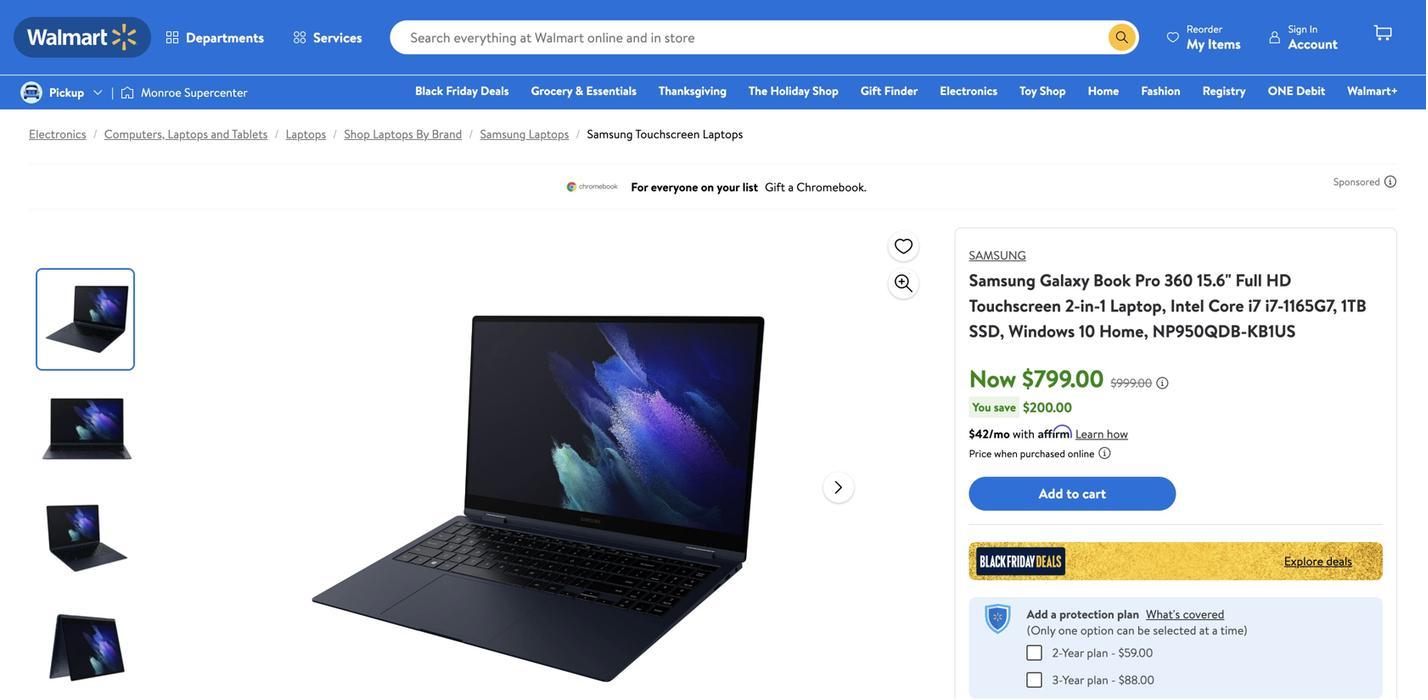 Task type: locate. For each thing, give the bounding box(es) containing it.
year for 3-
[[1063, 672, 1085, 689]]

essentials
[[586, 82, 637, 99]]

ssd,
[[970, 319, 1005, 343]]

electronics / computers, laptops and tablets / laptops / shop laptops by brand / samsung laptops / samsung touchscreen laptops
[[29, 126, 743, 142]]

- left $59.00 at the bottom
[[1112, 645, 1116, 661]]

year right 3-year plan - $88.00 option
[[1063, 672, 1085, 689]]

account
[[1289, 34, 1338, 53]]

a
[[1051, 606, 1057, 623], [1213, 622, 1218, 639]]

services button
[[279, 17, 377, 58]]

the holiday shop link
[[741, 82, 847, 100]]

ad disclaimer and feedback for skylinedisplayad image
[[1384, 175, 1398, 189]]

5 / from the left
[[576, 126, 581, 142]]

samsung galaxy book pro 360 15.6" full hd touchscreen 2-in-1 laptop, intel core i7 i7-1165g7, 1tb ssd, windows 10 home, np950qdb-kb1us - image 1 of 12 image
[[37, 270, 137, 369]]

add inside add a protection plan what's covered (only one option can be selected at a time)
[[1027, 606, 1049, 623]]

2 year from the top
[[1063, 672, 1085, 689]]

grocery & essentials link
[[524, 82, 645, 100]]

electronics link down pickup
[[29, 126, 86, 142]]

1 vertical spatial year
[[1063, 672, 1085, 689]]

year
[[1063, 645, 1085, 661], [1063, 672, 1085, 689]]

shop right holiday
[[813, 82, 839, 99]]

my
[[1187, 34, 1205, 53]]

one debit
[[1269, 82, 1326, 99]]

cart contains 0 items total amount $0.00 image
[[1373, 23, 1394, 43]]

3 laptops from the left
[[373, 126, 413, 142]]

deals
[[481, 82, 509, 99]]

1 horizontal spatial electronics
[[940, 82, 998, 99]]

shop right laptops link
[[344, 126, 370, 142]]

laptops
[[168, 126, 208, 142], [286, 126, 326, 142], [373, 126, 413, 142], [529, 126, 569, 142], [703, 126, 743, 142]]

black
[[415, 82, 443, 99]]

Walmart Site-Wide search field
[[390, 20, 1140, 54]]

plan down 2-year plan - $59.00 at the bottom right of the page
[[1088, 672, 1109, 689]]

add left one at bottom
[[1027, 606, 1049, 623]]

 image
[[20, 82, 42, 104]]

plan for $59.00
[[1087, 645, 1109, 661]]

0 horizontal spatial electronics link
[[29, 126, 86, 142]]

2- inside samsung samsung galaxy book pro 360 15.6" full hd touchscreen 2-in-1 laptop, intel core i7 i7-1165g7, 1tb ssd, windows 10 home, np950qdb-kb1us
[[1066, 294, 1081, 318]]

samsung
[[970, 247, 1027, 264]]

2-
[[1066, 294, 1081, 318], [1053, 645, 1063, 661]]

1 vertical spatial plan
[[1087, 645, 1109, 661]]

shop right "toy"
[[1040, 82, 1066, 99]]

toy shop
[[1020, 82, 1066, 99]]

laptops left by
[[373, 126, 413, 142]]

now $799.00
[[970, 362, 1104, 395]]

learn how button
[[1076, 425, 1129, 443]]

affirm image
[[1039, 425, 1073, 438]]

0 vertical spatial add
[[1039, 485, 1064, 503]]

$200.00
[[1023, 398, 1073, 417]]

samsung down the samsung link
[[970, 268, 1036, 292]]

1 horizontal spatial electronics link
[[933, 82, 1006, 100]]

2- right 2-year plan - $59.00 checkbox
[[1053, 645, 1063, 661]]

with
[[1013, 426, 1035, 442]]

/
[[93, 126, 98, 142], [275, 126, 279, 142], [333, 126, 338, 142], [469, 126, 474, 142], [576, 126, 581, 142]]

0 vertical spatial year
[[1063, 645, 1085, 661]]

computers,
[[104, 126, 165, 142]]

a left one at bottom
[[1051, 606, 1057, 623]]

shop laptops by brand link
[[344, 126, 462, 142]]

gift
[[861, 82, 882, 99]]

electronics inside electronics link
[[940, 82, 998, 99]]

/ right tablets
[[275, 126, 279, 142]]

add inside button
[[1039, 485, 1064, 503]]

friday
[[446, 82, 478, 99]]

&
[[576, 82, 584, 99]]

5 laptops from the left
[[703, 126, 743, 142]]

next media item image
[[829, 478, 849, 498]]

0 vertical spatial 2-
[[1066, 294, 1081, 318]]

1 vertical spatial touchscreen
[[970, 294, 1062, 318]]

touchscreen up windows
[[970, 294, 1062, 318]]

be
[[1138, 622, 1151, 639]]

selected
[[1154, 622, 1197, 639]]

0 vertical spatial -
[[1112, 645, 1116, 661]]

1 horizontal spatial shop
[[813, 82, 839, 99]]

shop
[[813, 82, 839, 99], [1040, 82, 1066, 99], [344, 126, 370, 142]]

option
[[1081, 622, 1114, 639]]

electronics link
[[933, 82, 1006, 100], [29, 126, 86, 142]]

walmart image
[[27, 24, 138, 51]]

360
[[1165, 268, 1194, 292]]

1 vertical spatial -
[[1112, 672, 1116, 689]]

/ right laptops link
[[333, 126, 338, 142]]

0 horizontal spatial electronics
[[29, 126, 86, 142]]

add
[[1039, 485, 1064, 503], [1027, 606, 1049, 623]]

0 vertical spatial touchscreen
[[636, 126, 700, 142]]

plan
[[1118, 606, 1140, 623], [1087, 645, 1109, 661], [1088, 672, 1109, 689]]

add for add a protection plan what's covered (only one option can be selected at a time)
[[1027, 606, 1049, 623]]

laptops down thanksgiving
[[703, 126, 743, 142]]

reorder
[[1187, 22, 1223, 36]]

laptops down grocery
[[529, 126, 569, 142]]

samsung touchscreen laptops link
[[587, 126, 743, 142]]

2 horizontal spatial shop
[[1040, 82, 1066, 99]]

search icon image
[[1116, 31, 1129, 44]]

year down one at bottom
[[1063, 645, 1085, 661]]

2 vertical spatial plan
[[1088, 672, 1109, 689]]

laptops right tablets
[[286, 126, 326, 142]]

electronics for electronics
[[940, 82, 998, 99]]

1 horizontal spatial a
[[1213, 622, 1218, 639]]

electronics down pickup
[[29, 126, 86, 142]]

hd
[[1267, 268, 1292, 292]]

sponsored
[[1334, 175, 1381, 189]]

1 vertical spatial add
[[1027, 606, 1049, 623]]

holiday
[[771, 82, 810, 99]]

touchscreen
[[636, 126, 700, 142], [970, 294, 1062, 318]]

0 vertical spatial plan
[[1118, 606, 1140, 623]]

/ right brand
[[469, 126, 474, 142]]

i7-
[[1266, 294, 1284, 318]]

walmart+
[[1348, 82, 1399, 99]]

touchscreen down thanksgiving
[[636, 126, 700, 142]]

$59.00
[[1119, 645, 1154, 661]]

/ left computers,
[[93, 126, 98, 142]]

$42/mo
[[970, 426, 1010, 442]]

0 horizontal spatial touchscreen
[[636, 126, 700, 142]]

1 vertical spatial 2-
[[1053, 645, 1063, 661]]

2-Year plan - $59.00 checkbox
[[1027, 646, 1043, 661]]

- for $59.00
[[1112, 645, 1116, 661]]

a right 'at'
[[1213, 622, 1218, 639]]

1 vertical spatial electronics
[[29, 126, 86, 142]]

learn more about strikethrough prices image
[[1156, 376, 1170, 390]]

electronics left "toy"
[[940, 82, 998, 99]]

3-Year plan - $88.00 checkbox
[[1027, 673, 1043, 688]]

laptops left the and
[[168, 126, 208, 142]]

2- down galaxy
[[1066, 294, 1081, 318]]

electronics
[[940, 82, 998, 99], [29, 126, 86, 142]]

0 horizontal spatial samsung
[[480, 126, 526, 142]]

intel
[[1171, 294, 1205, 318]]

items
[[1208, 34, 1241, 53]]

supercenter
[[184, 84, 248, 101]]

add to cart
[[1039, 485, 1107, 503]]

samsung down essentials
[[587, 126, 633, 142]]

1 horizontal spatial 2-
[[1066, 294, 1081, 318]]

2 laptops from the left
[[286, 126, 326, 142]]

plan down option
[[1087, 645, 1109, 661]]

4 laptops from the left
[[529, 126, 569, 142]]

black friday deals image
[[970, 542, 1383, 581]]

electronics link left "toy"
[[933, 82, 1006, 100]]

0 vertical spatial electronics link
[[933, 82, 1006, 100]]

1 / from the left
[[93, 126, 98, 142]]

2 horizontal spatial samsung
[[970, 268, 1036, 292]]

1 horizontal spatial touchscreen
[[970, 294, 1062, 318]]

- left $88.00
[[1112, 672, 1116, 689]]

protection
[[1060, 606, 1115, 623]]

sign
[[1289, 22, 1308, 36]]

sign in account
[[1289, 22, 1338, 53]]

$42/mo with
[[970, 426, 1035, 442]]

/ down '&'
[[576, 126, 581, 142]]

1 vertical spatial electronics link
[[29, 126, 86, 142]]

plan for $88.00
[[1088, 672, 1109, 689]]

samsung
[[480, 126, 526, 142], [587, 126, 633, 142], [970, 268, 1036, 292]]

1 year from the top
[[1063, 645, 1085, 661]]

 image
[[121, 84, 134, 101]]

laptops link
[[286, 126, 326, 142]]

add left 'to'
[[1039, 485, 1064, 503]]

samsung down deals
[[480, 126, 526, 142]]

0 vertical spatial electronics
[[940, 82, 998, 99]]

0 horizontal spatial 2-
[[1053, 645, 1063, 661]]

plan left what's
[[1118, 606, 1140, 623]]

Search search field
[[390, 20, 1140, 54]]



Task type: vqa. For each thing, say whether or not it's contained in the screenshot.
plan inside Add a protection plan What's covered (Only one option can be selected at a time)
yes



Task type: describe. For each thing, give the bounding box(es) containing it.
time)
[[1221, 622, 1248, 639]]

thanksgiving
[[659, 82, 727, 99]]

covered
[[1183, 606, 1225, 623]]

$88.00
[[1119, 672, 1155, 689]]

tablets
[[232, 126, 268, 142]]

gift finder link
[[853, 82, 926, 100]]

explore deals
[[1285, 553, 1353, 570]]

reorder my items
[[1187, 22, 1241, 53]]

samsung samsung galaxy book pro 360 15.6" full hd touchscreen 2-in-1 laptop, intel core i7 i7-1165g7, 1tb ssd, windows 10 home, np950qdb-kb1us
[[970, 247, 1367, 343]]

home,
[[1100, 319, 1149, 343]]

home
[[1088, 82, 1120, 99]]

2-year plan - $59.00
[[1053, 645, 1154, 661]]

online
[[1068, 446, 1095, 461]]

15.6"
[[1198, 268, 1232, 292]]

toy
[[1020, 82, 1037, 99]]

samsung inside samsung samsung galaxy book pro 360 15.6" full hd touchscreen 2-in-1 laptop, intel core i7 i7-1165g7, 1tb ssd, windows 10 home, np950qdb-kb1us
[[970, 268, 1036, 292]]

3-year plan - $88.00
[[1053, 672, 1155, 689]]

3 / from the left
[[333, 126, 338, 142]]

0 horizontal spatial a
[[1051, 606, 1057, 623]]

and
[[211, 126, 230, 142]]

pro
[[1135, 268, 1161, 292]]

gift finder
[[861, 82, 918, 99]]

$999.00
[[1111, 375, 1153, 392]]

fashion link
[[1134, 82, 1189, 100]]

at
[[1200, 622, 1210, 639]]

cart
[[1083, 485, 1107, 503]]

windows
[[1009, 319, 1075, 343]]

0 horizontal spatial shop
[[344, 126, 370, 142]]

1 laptops from the left
[[168, 126, 208, 142]]

price when purchased online
[[970, 446, 1095, 461]]

the
[[749, 82, 768, 99]]

toy shop link
[[1012, 82, 1074, 100]]

sign in to add to favorites list, samsung galaxy book pro 360 15.6" full hd touchscreen 2-in-1 laptop, intel core i7 i7-1165g7, 1tb ssd, windows 10 home, np950qdb-kb1us image
[[894, 236, 914, 257]]

samsung galaxy book pro 360 15.6" full hd touchscreen 2-in-1 laptop, intel core i7 i7-1165g7, 1tb ssd, windows 10 home, np950qdb-kb1us - image 2 of 12 image
[[37, 380, 137, 479]]

walmart+ link
[[1340, 82, 1406, 100]]

can
[[1117, 622, 1135, 639]]

departments
[[186, 28, 264, 47]]

by
[[416, 126, 429, 142]]

samsung galaxy book pro 360 15.6" full hd touchscreen 2-in-1 laptop, intel core i7 i7-1165g7, 1tb ssd, windows 10 home, np950qdb-kb1us - image 3 of 12 image
[[37, 489, 137, 589]]

save
[[994, 399, 1017, 415]]

one
[[1059, 622, 1078, 639]]

learn
[[1076, 426, 1105, 442]]

laptop,
[[1111, 294, 1167, 318]]

debit
[[1297, 82, 1326, 99]]

touchscreen inside samsung samsung galaxy book pro 360 15.6" full hd touchscreen 2-in-1 laptop, intel core i7 i7-1165g7, 1tb ssd, windows 10 home, np950qdb-kb1us
[[970, 294, 1062, 318]]

galaxy
[[1040, 268, 1090, 292]]

black friday deals
[[415, 82, 509, 99]]

wpp logo image
[[983, 604, 1014, 635]]

10
[[1079, 319, 1096, 343]]

to
[[1067, 485, 1080, 503]]

i7
[[1249, 294, 1262, 318]]

you save $200.00
[[973, 398, 1073, 417]]

purchased
[[1021, 446, 1066, 461]]

now
[[970, 362, 1017, 395]]

$799.00
[[1023, 362, 1104, 395]]

samsung galaxy book pro 360 15.6" full hd touchscreen 2-in-1 laptop, intel core i7 i7-1165g7, 1tb ssd, windows 10 home, np950qdb-kb1us image
[[267, 228, 810, 700]]

finder
[[885, 82, 918, 99]]

add for add to cart
[[1039, 485, 1064, 503]]

plan inside add a protection plan what's covered (only one option can be selected at a time)
[[1118, 606, 1140, 623]]

(only
[[1027, 622, 1056, 639]]

the holiday shop
[[749, 82, 839, 99]]

- for $88.00
[[1112, 672, 1116, 689]]

1 horizontal spatial samsung
[[587, 126, 633, 142]]

year for 2-
[[1063, 645, 1085, 661]]

one
[[1269, 82, 1294, 99]]

registry
[[1203, 82, 1246, 99]]

full
[[1236, 268, 1263, 292]]

learn how
[[1076, 426, 1129, 442]]

black friday deals link
[[408, 82, 517, 100]]

1tb
[[1342, 294, 1367, 318]]

grocery
[[531, 82, 573, 99]]

samsung galaxy book pro 360 15.6" full hd touchscreen 2-in-1 laptop, intel core i7 i7-1165g7, 1tb ssd, windows 10 home, np950qdb-kb1us - image 4 of 12 image
[[37, 599, 137, 698]]

electronics for electronics / computers, laptops and tablets / laptops / shop laptops by brand / samsung laptops / samsung touchscreen laptops
[[29, 126, 86, 142]]

deals
[[1327, 553, 1353, 570]]

you
[[973, 399, 992, 415]]

explore
[[1285, 553, 1324, 570]]

kb1us
[[1248, 319, 1296, 343]]

services
[[313, 28, 362, 47]]

fashion
[[1142, 82, 1181, 99]]

3-
[[1053, 672, 1063, 689]]

monroe supercenter
[[141, 84, 248, 101]]

core
[[1209, 294, 1245, 318]]

1
[[1100, 294, 1106, 318]]

what's covered button
[[1147, 606, 1225, 623]]

legal information image
[[1098, 446, 1112, 460]]

zoom image modal image
[[894, 273, 914, 294]]

one debit link
[[1261, 82, 1334, 100]]

price
[[970, 446, 992, 461]]

2 / from the left
[[275, 126, 279, 142]]

1165g7,
[[1284, 294, 1338, 318]]

departments button
[[151, 17, 279, 58]]

explore deals link
[[1278, 546, 1360, 577]]

what's
[[1147, 606, 1181, 623]]

samsung laptops link
[[480, 126, 569, 142]]

4 / from the left
[[469, 126, 474, 142]]

in
[[1310, 22, 1318, 36]]

thanksgiving link
[[651, 82, 735, 100]]

when
[[995, 446, 1018, 461]]

pickup
[[49, 84, 84, 101]]

|
[[111, 84, 114, 101]]



